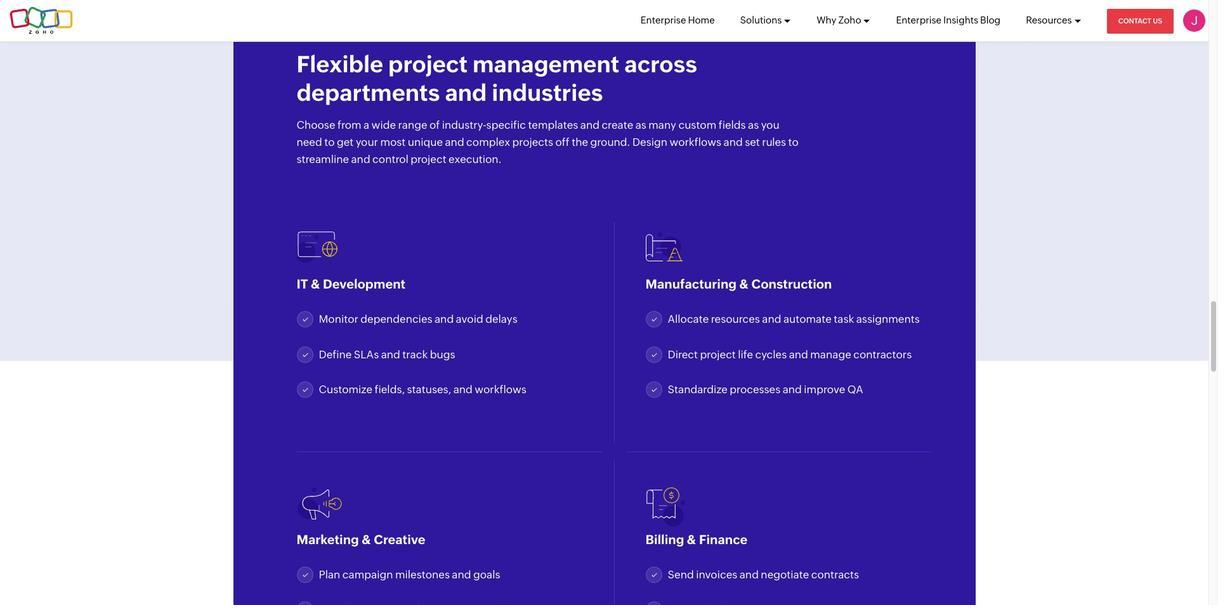 Task type: locate. For each thing, give the bounding box(es) containing it.
enterprise insights blog
[[896, 15, 1001, 25]]

flexible project management across departments and industries
[[297, 51, 697, 106]]

workflows
[[670, 136, 722, 149], [475, 384, 527, 396]]

improve
[[804, 384, 845, 396]]

most
[[380, 136, 406, 149]]

1 horizontal spatial to
[[788, 136, 799, 149]]

1 to from the left
[[324, 136, 335, 149]]

a
[[364, 119, 369, 131]]

& for manufacturing
[[740, 277, 749, 292]]

and
[[445, 80, 487, 106], [580, 119, 600, 131], [445, 136, 464, 149], [724, 136, 743, 149], [351, 153, 370, 166], [435, 313, 454, 326], [762, 313, 781, 326], [381, 348, 400, 361], [789, 348, 808, 361], [454, 384, 473, 396], [783, 384, 802, 396], [452, 569, 471, 581], [740, 569, 759, 581]]

project inside flexible project management across departments and industries
[[388, 51, 468, 77]]

enterprise home link
[[641, 0, 715, 41]]

contact us
[[1118, 17, 1162, 25]]

2 as from the left
[[748, 119, 759, 131]]

to left get
[[324, 136, 335, 149]]

statuses,
[[407, 384, 451, 396]]

& right it
[[311, 277, 320, 292]]

it
[[297, 277, 308, 292]]

the
[[572, 136, 588, 149]]

fields
[[719, 119, 746, 131]]

define slas and track bugs
[[319, 348, 455, 361]]

manufacturing & construction
[[646, 277, 832, 292]]

workflows inside choose from a wide range of industry-specific templates and create as many custom fields as you need to get your most unique and complex projects off the ground. design workflows and set rules to streamline and control project execution.
[[670, 136, 722, 149]]

2 vertical spatial project
[[700, 348, 736, 361]]

to right 'rules'
[[788, 136, 799, 149]]

contact
[[1118, 17, 1152, 25]]

1 horizontal spatial as
[[748, 119, 759, 131]]

home
[[688, 15, 715, 25]]

wide
[[372, 119, 396, 131]]

and right statuses,
[[454, 384, 473, 396]]

customize
[[319, 384, 373, 396]]

0 vertical spatial workflows
[[670, 136, 722, 149]]

enterprise inside 'enterprise insights blog' link
[[896, 15, 942, 25]]

& for billing
[[687, 532, 696, 547]]

2 enterprise from the left
[[896, 15, 942, 25]]

project
[[388, 51, 468, 77], [411, 153, 446, 166], [700, 348, 736, 361]]

customize fields, statuses, and workflows
[[319, 384, 527, 396]]

1 vertical spatial workflows
[[475, 384, 527, 396]]

as
[[636, 119, 646, 131], [748, 119, 759, 131]]

& up resources
[[740, 277, 749, 292]]

management
[[473, 51, 620, 77]]

enterprise home
[[641, 15, 715, 25]]

& left creative
[[362, 532, 371, 547]]

enterprise
[[641, 15, 686, 25], [896, 15, 942, 25]]

& for it
[[311, 277, 320, 292]]

negotiate
[[761, 569, 809, 581]]

of
[[430, 119, 440, 131]]

us
[[1153, 17, 1162, 25]]

1 enterprise from the left
[[641, 15, 686, 25]]

project up of
[[388, 51, 468, 77]]

project left life
[[700, 348, 736, 361]]

1 vertical spatial project
[[411, 153, 446, 166]]

dependencies
[[361, 313, 432, 326]]

and down fields
[[724, 136, 743, 149]]

0 horizontal spatial enterprise
[[641, 15, 686, 25]]

manage
[[811, 348, 851, 361]]

to
[[324, 136, 335, 149], [788, 136, 799, 149]]

industry-
[[442, 119, 486, 131]]

you
[[761, 119, 780, 131]]

fields,
[[375, 384, 405, 396]]

solutions
[[740, 15, 782, 25]]

1 horizontal spatial workflows
[[670, 136, 722, 149]]

project for direct
[[700, 348, 736, 361]]

execution.
[[449, 153, 502, 166]]

many
[[649, 119, 676, 131]]

slas
[[354, 348, 379, 361]]

projects
[[512, 136, 553, 149]]

0 horizontal spatial to
[[324, 136, 335, 149]]

blog
[[980, 15, 1001, 25]]

industries
[[492, 80, 603, 106]]

and up industry-
[[445, 80, 487, 106]]

and down industry-
[[445, 136, 464, 149]]

and left improve
[[783, 384, 802, 396]]

as up design
[[636, 119, 646, 131]]

and right slas
[[381, 348, 400, 361]]

billing & finance
[[646, 532, 748, 547]]

unique
[[408, 136, 443, 149]]

assignments
[[856, 313, 920, 326]]

and left avoid
[[435, 313, 454, 326]]

1 horizontal spatial enterprise
[[896, 15, 942, 25]]

enterprise left insights
[[896, 15, 942, 25]]

project down unique
[[411, 153, 446, 166]]

departments
[[297, 80, 440, 106]]

enterprise left home on the right of the page
[[641, 15, 686, 25]]

contact us link
[[1107, 9, 1174, 34]]

enterprise inside enterprise home 'link'
[[641, 15, 686, 25]]

standardize processes and improve qa
[[668, 384, 863, 396]]

create
[[602, 119, 633, 131]]

campaign
[[343, 569, 393, 581]]

ground.
[[590, 136, 630, 149]]

marketing & creative
[[297, 532, 426, 547]]

delays
[[486, 313, 518, 326]]

get
[[337, 136, 354, 149]]

& right billing
[[687, 532, 696, 547]]

invoices
[[696, 569, 738, 581]]

specific
[[486, 119, 526, 131]]

enterprise for enterprise home
[[641, 15, 686, 25]]

0 horizontal spatial as
[[636, 119, 646, 131]]

as left you
[[748, 119, 759, 131]]

0 vertical spatial project
[[388, 51, 468, 77]]

billing
[[646, 532, 684, 547]]



Task type: describe. For each thing, give the bounding box(es) containing it.
your
[[356, 136, 378, 149]]

it & development
[[297, 277, 406, 292]]

monitor dependencies and avoid delays
[[319, 313, 518, 326]]

marketing
[[297, 532, 359, 547]]

automate
[[784, 313, 832, 326]]

need
[[297, 136, 322, 149]]

standardize
[[668, 384, 728, 396]]

monitor
[[319, 313, 358, 326]]

and up the
[[580, 119, 600, 131]]

enterprise for enterprise insights blog
[[896, 15, 942, 25]]

and down your
[[351, 153, 370, 166]]

development
[[323, 277, 406, 292]]

and right the invoices
[[740, 569, 759, 581]]

1 as from the left
[[636, 119, 646, 131]]

project for flexible
[[388, 51, 468, 77]]

and right cycles
[[789, 348, 808, 361]]

define
[[319, 348, 352, 361]]

avoid
[[456, 313, 483, 326]]

why zoho
[[817, 15, 861, 25]]

allocate resources and automate task assignments
[[668, 313, 920, 326]]

task
[[834, 313, 854, 326]]

send
[[668, 569, 694, 581]]

james peterson image
[[1183, 10, 1206, 32]]

manufacturing
[[646, 277, 737, 292]]

bugs
[[430, 348, 455, 361]]

complex
[[466, 136, 510, 149]]

contracts
[[811, 569, 859, 581]]

resources
[[1026, 15, 1072, 25]]

enterprise insights blog link
[[896, 0, 1001, 41]]

insights
[[944, 15, 979, 25]]

range
[[398, 119, 427, 131]]

contractors
[[854, 348, 912, 361]]

why
[[817, 15, 837, 25]]

resources
[[711, 313, 760, 326]]

goals
[[473, 569, 500, 581]]

& for marketing
[[362, 532, 371, 547]]

plan campaign milestones and goals
[[319, 569, 500, 581]]

direct
[[668, 348, 698, 361]]

life
[[738, 348, 753, 361]]

allocate
[[668, 313, 709, 326]]

track
[[403, 348, 428, 361]]

cycles
[[755, 348, 787, 361]]

templates
[[528, 119, 578, 131]]

direct project life cycles and manage contractors
[[668, 348, 912, 361]]

rules
[[762, 136, 786, 149]]

and inside flexible project management across departments and industries
[[445, 80, 487, 106]]

0 horizontal spatial workflows
[[475, 384, 527, 396]]

choose from a wide range of industry-specific templates and create as many custom fields as you need to get your most unique and complex projects off the ground. design workflows and set rules to streamline and control project execution.
[[297, 119, 799, 166]]

flexible
[[297, 51, 383, 77]]

construction
[[752, 277, 832, 292]]

control
[[373, 153, 409, 166]]

custom
[[679, 119, 717, 131]]

streamline
[[297, 153, 349, 166]]

and up cycles
[[762, 313, 781, 326]]

send invoices and negotiate contracts
[[668, 569, 859, 581]]

off
[[556, 136, 570, 149]]

2 to from the left
[[788, 136, 799, 149]]

choose
[[297, 119, 335, 131]]

zoho enterprise logo image
[[10, 7, 73, 35]]

design
[[633, 136, 668, 149]]

milestones
[[395, 569, 450, 581]]

and left goals
[[452, 569, 471, 581]]

processes
[[730, 384, 781, 396]]

qa
[[848, 384, 863, 396]]

from
[[338, 119, 361, 131]]

across
[[625, 51, 697, 77]]

zoho
[[839, 15, 861, 25]]

creative
[[374, 532, 426, 547]]

plan
[[319, 569, 340, 581]]

project inside choose from a wide range of industry-specific templates and create as many custom fields as you need to get your most unique and complex projects off the ground. design workflows and set rules to streamline and control project execution.
[[411, 153, 446, 166]]

set
[[745, 136, 760, 149]]



Task type: vqa. For each thing, say whether or not it's contained in the screenshot.
the automate
yes



